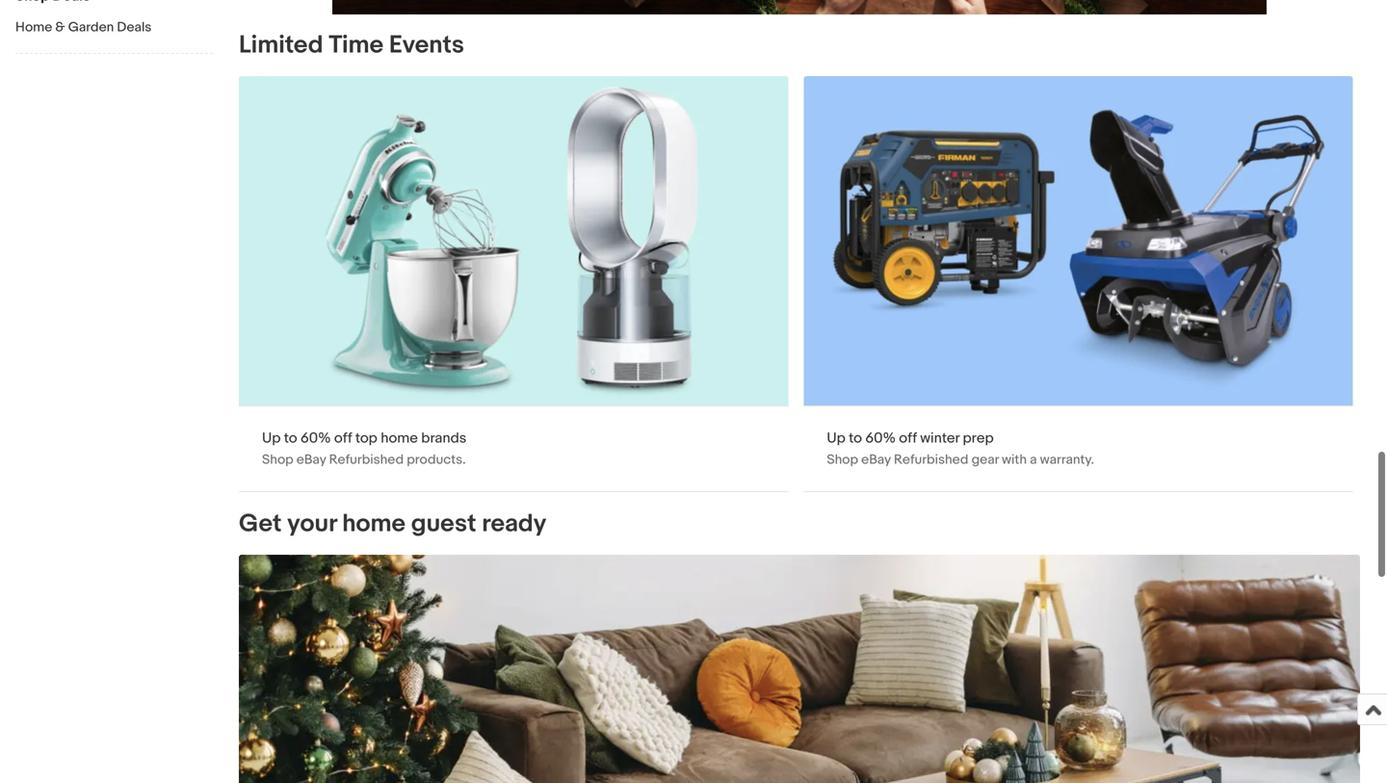 Task type: locate. For each thing, give the bounding box(es) containing it.
to for up to 60% off top home brands
[[284, 430, 297, 447]]

off inside up to 60% off winter prep shop ebay refurbished gear with a warranty.
[[899, 430, 917, 447]]

to left winter
[[849, 430, 863, 447]]

None text field
[[239, 76, 789, 492], [804, 76, 1354, 492], [239, 555, 1361, 784], [239, 76, 789, 492], [804, 76, 1354, 492], [239, 555, 1361, 784]]

with
[[1002, 452, 1027, 469]]

1 off from the left
[[334, 430, 352, 447]]

0 horizontal spatial to
[[284, 430, 297, 447]]

1 horizontal spatial up
[[827, 430, 846, 447]]

2 ebay from the left
[[862, 452, 891, 469]]

home right the your
[[342, 509, 406, 539]]

1 vertical spatial home
[[342, 509, 406, 539]]

2 60% from the left
[[866, 430, 896, 447]]

1 horizontal spatial refurbished
[[894, 452, 969, 469]]

1 refurbished from the left
[[329, 452, 404, 469]]

refurbished
[[329, 452, 404, 469], [894, 452, 969, 469]]

home right top at the bottom of the page
[[381, 430, 418, 447]]

off for top
[[334, 430, 352, 447]]

60%
[[301, 430, 331, 447], [866, 430, 896, 447]]

time
[[329, 30, 384, 60]]

to inside up to 60% off winter prep shop ebay refurbished gear with a warranty.
[[849, 430, 863, 447]]

2 off from the left
[[899, 430, 917, 447]]

ebay
[[297, 452, 326, 469], [862, 452, 891, 469]]

2 to from the left
[[849, 430, 863, 447]]

off left winter
[[899, 430, 917, 447]]

refurbished down top at the bottom of the page
[[329, 452, 404, 469]]

shop
[[262, 452, 294, 469], [827, 452, 859, 469]]

garden
[[68, 19, 114, 36]]

to left top at the bottom of the page
[[284, 430, 297, 447]]

1 shop from the left
[[262, 452, 294, 469]]

60% left winter
[[866, 430, 896, 447]]

to
[[284, 430, 297, 447], [849, 430, 863, 447]]

0 horizontal spatial refurbished
[[329, 452, 404, 469]]

1 horizontal spatial ebay
[[862, 452, 891, 469]]

1 60% from the left
[[301, 430, 331, 447]]

up inside up to 60% off top home brands shop ebay refurbished products.
[[262, 430, 281, 447]]

60% inside up to 60% off top home brands shop ebay refurbished products.
[[301, 430, 331, 447]]

home & garden deals
[[15, 19, 152, 36]]

off inside up to 60% off top home brands shop ebay refurbished products.
[[334, 430, 352, 447]]

1 ebay from the left
[[297, 452, 326, 469]]

60% inside up to 60% off winter prep shop ebay refurbished gear with a warranty.
[[866, 430, 896, 447]]

advertisement region
[[333, 0, 1267, 14]]

limited time events
[[239, 30, 465, 60]]

0 vertical spatial home
[[381, 430, 418, 447]]

1 up from the left
[[262, 430, 281, 447]]

up inside up to 60% off winter prep shop ebay refurbished gear with a warranty.
[[827, 430, 846, 447]]

2 up from the left
[[827, 430, 846, 447]]

home
[[381, 430, 418, 447], [342, 509, 406, 539]]

up for up to 60% off top home brands
[[262, 430, 281, 447]]

1 to from the left
[[284, 430, 297, 447]]

0 horizontal spatial off
[[334, 430, 352, 447]]

home inside up to 60% off top home brands shop ebay refurbished products.
[[381, 430, 418, 447]]

refurbished inside up to 60% off top home brands shop ebay refurbished products.
[[329, 452, 404, 469]]

off left top at the bottom of the page
[[334, 430, 352, 447]]

1 horizontal spatial 60%
[[866, 430, 896, 447]]

2 refurbished from the left
[[894, 452, 969, 469]]

ready
[[482, 509, 547, 539]]

1 horizontal spatial to
[[849, 430, 863, 447]]

brands
[[421, 430, 467, 447]]

guest
[[411, 509, 477, 539]]

ebay inside up to 60% off top home brands shop ebay refurbished products.
[[297, 452, 326, 469]]

2 shop from the left
[[827, 452, 859, 469]]

0 horizontal spatial ebay
[[297, 452, 326, 469]]

1 horizontal spatial shop
[[827, 452, 859, 469]]

warranty.
[[1041, 452, 1095, 469]]

off
[[334, 430, 352, 447], [899, 430, 917, 447]]

refurbished down winter
[[894, 452, 969, 469]]

to inside up to 60% off top home brands shop ebay refurbished products.
[[284, 430, 297, 447]]

0 horizontal spatial up
[[262, 430, 281, 447]]

0 horizontal spatial 60%
[[301, 430, 331, 447]]

1 horizontal spatial off
[[899, 430, 917, 447]]

0 horizontal spatial shop
[[262, 452, 294, 469]]

60% left top at the bottom of the page
[[301, 430, 331, 447]]

gear
[[972, 452, 999, 469]]

products.
[[407, 452, 466, 469]]

up
[[262, 430, 281, 447], [827, 430, 846, 447]]



Task type: describe. For each thing, give the bounding box(es) containing it.
limited
[[239, 30, 323, 60]]

60% for winter
[[866, 430, 896, 447]]

up for up to 60% off winter prep
[[827, 430, 846, 447]]

&
[[55, 19, 65, 36]]

home
[[15, 19, 52, 36]]

60% for top
[[301, 430, 331, 447]]

up to 60% off top home brands shop ebay refurbished products.
[[262, 430, 467, 469]]

off for winter
[[899, 430, 917, 447]]

prep
[[963, 430, 994, 447]]

your
[[287, 509, 337, 539]]

get
[[239, 509, 282, 539]]

deals
[[117, 19, 152, 36]]

to for up to 60% off winter prep
[[849, 430, 863, 447]]

a
[[1030, 452, 1038, 469]]

ebay inside up to 60% off winter prep shop ebay refurbished gear with a warranty.
[[862, 452, 891, 469]]

top
[[355, 430, 378, 447]]

events
[[389, 30, 465, 60]]

refurbished inside up to 60% off winter prep shop ebay refurbished gear with a warranty.
[[894, 452, 969, 469]]

winter
[[921, 430, 960, 447]]

home & garden deals link
[[15, 19, 213, 38]]

get your home guest ready
[[239, 509, 547, 539]]

shop inside up to 60% off top home brands shop ebay refurbished products.
[[262, 452, 294, 469]]

up to 60% off winter prep shop ebay refurbished gear with a warranty.
[[827, 430, 1095, 469]]

shop inside up to 60% off winter prep shop ebay refurbished gear with a warranty.
[[827, 452, 859, 469]]



Task type: vqa. For each thing, say whether or not it's contained in the screenshot.
"unused,"
no



